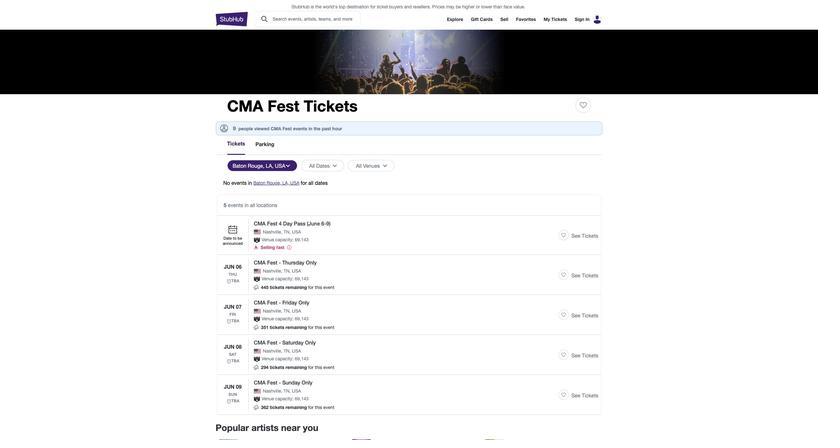 Task type: describe. For each thing, give the bounding box(es) containing it.
be inside date to be announced
[[238, 236, 242, 241]]

nashville, for saturday
[[263, 349, 283, 354]]

than
[[494, 4, 503, 9]]

to
[[233, 236, 237, 241]]

capacity: for day
[[276, 237, 294, 242]]

9 people viewed cma fest events in the past hour
[[233, 125, 343, 131]]

you
[[303, 423, 319, 433]]

cma fest - sunday only
[[254, 380, 313, 386]]

events for 5
[[228, 202, 243, 208]]

sign
[[575, 16, 585, 22]]

in
[[586, 16, 590, 22]]

my tickets link
[[544, 16, 568, 22]]

cma for cma fest - thursday only
[[254, 260, 266, 266]]

351 tickets remaining for this event
[[261, 325, 335, 330]]

higher
[[463, 4, 475, 9]]

351
[[261, 325, 269, 330]]

tn, for thursday
[[284, 269, 291, 274]]

cma fest - friday only
[[254, 300, 310, 306]]

294
[[261, 365, 269, 370]]

fest for cma fest - sunday only
[[267, 380, 278, 386]]

or
[[476, 4, 480, 9]]

jun for 07
[[224, 304, 235, 310]]

tickets for sunday
[[270, 405, 285, 410]]

nashville, for sunday
[[263, 389, 283, 394]]

remaining for sunday
[[286, 405, 307, 410]]

us national flag image for cma fest - friday only
[[254, 309, 261, 314]]

date to be announced
[[223, 236, 243, 246]]

cma fest 4 day pass (june 6-9)
[[254, 220, 331, 227]]

event for cma fest - sunday only
[[324, 405, 335, 410]]

in for no
[[248, 180, 252, 186]]

tn, for day
[[284, 229, 291, 235]]

see for cma fest - saturday only
[[572, 353, 581, 359]]

tba for jun 09
[[232, 399, 240, 404]]

usa up no events in baton rouge, la, usa for all dates
[[275, 163, 286, 169]]

artists
[[252, 423, 279, 433]]

venue capacity: 69,143 for thursday
[[262, 276, 309, 282]]

events inside 9 people viewed cma fest events in the past hour
[[293, 126, 308, 131]]

pass
[[294, 220, 306, 227]]

capacity: for saturday
[[276, 356, 294, 362]]

dates
[[317, 163, 330, 169]]

gift cards
[[471, 16, 493, 22]]

venue for cma fest 4 day pass (june 6-9)
[[262, 237, 274, 242]]

5 events in all locations
[[224, 202, 278, 208]]

venue capacity: 69,143 for day
[[262, 237, 309, 242]]

us national flag image for cma fest 4 day pass (june 6-9)
[[254, 230, 261, 235]]

venue for cma fest - saturday only
[[262, 356, 274, 362]]

see for cma fest 4 day pass (june 6-9)
[[572, 233, 581, 239]]

usa for sunday
[[292, 389, 301, 394]]

for for cma fest - sunday only
[[308, 405, 314, 410]]

stubhub is the world's top destination for ticket buyers and resellers. prices may be higher or lower than face value.
[[292, 4, 526, 9]]

jun 07 fri
[[224, 304, 242, 317]]

fast
[[277, 245, 285, 250]]

value.
[[514, 4, 526, 9]]

only for cma fest - saturday only
[[305, 340, 316, 346]]

1 horizontal spatial all
[[309, 180, 314, 186]]

rouge, inside no events in baton rouge, la, usa for all dates
[[267, 180, 281, 186]]

- for friday
[[279, 300, 281, 306]]

usa for saturday
[[292, 349, 301, 354]]

near
[[281, 423, 301, 433]]

parking
[[256, 141, 275, 147]]

cma fest - saturday only
[[254, 340, 316, 346]]

venue capacity: 69,143 for friday
[[262, 316, 309, 322]]

date
[[224, 236, 232, 241]]

popular
[[216, 423, 249, 433]]

see tickets for cma fest - sunday only
[[572, 393, 599, 399]]

cma for cma fest 4 day pass (june 6-9)
[[254, 220, 266, 227]]

us national flag image for cma fest - saturday only
[[254, 349, 261, 354]]

event for cma fest - thursday only
[[324, 285, 335, 290]]

0 vertical spatial la,
[[266, 163, 274, 169]]

9)
[[327, 220, 331, 227]]

0 vertical spatial baton rouge, la, usa button
[[227, 160, 298, 171]]

capacity: for thursday
[[276, 276, 294, 282]]

ticket
[[377, 4, 388, 9]]

nashville, tn, usa for sunday
[[263, 389, 301, 394]]

in inside 9 people viewed cma fest events in the past hour
[[309, 126, 313, 131]]

venues
[[363, 163, 380, 169]]

cma fest
[[227, 97, 300, 115]]

venue capacity: 69,143 for sunday
[[262, 396, 309, 402]]

this for cma fest - sunday only
[[315, 405, 322, 410]]

sign in link
[[575, 16, 590, 22]]

lower
[[482, 4, 493, 9]]

popular artists near you
[[216, 423, 319, 433]]

all for all venues
[[356, 163, 362, 169]]

event for cma fest - friday only
[[324, 325, 335, 330]]

sun
[[229, 392, 237, 397]]

tickets for saturday
[[270, 365, 285, 370]]

4
[[279, 220, 282, 227]]

tickets for thursday
[[270, 285, 285, 290]]

my tickets
[[544, 16, 568, 22]]

only for cma fest - friday only
[[299, 300, 310, 306]]

sat
[[229, 352, 237, 357]]

venue for cma fest - friday only
[[262, 316, 274, 322]]

people
[[239, 126, 253, 131]]

362 tickets remaining for this event
[[261, 405, 335, 410]]

jun 08 sat
[[224, 344, 242, 357]]

sign in
[[575, 16, 590, 22]]

9
[[233, 125, 236, 131]]

favorites link
[[517, 16, 536, 22]]

cma for cma fest - saturday only
[[254, 340, 266, 346]]

all venues button
[[348, 160, 395, 171]]

- for saturday
[[279, 340, 281, 346]]

69,143 for friday
[[295, 316, 309, 322]]

my
[[544, 16, 551, 22]]

cards
[[480, 16, 493, 22]]

face
[[504, 4, 513, 9]]

sunday
[[283, 380, 301, 386]]

cma for cma fest - sunday only
[[254, 380, 266, 386]]

see tickets for cma fest 4 day pass (june 6-9)
[[572, 233, 599, 239]]

cma inside 9 people viewed cma fest events in the past hour
[[271, 126, 281, 131]]

no
[[224, 180, 230, 186]]

thu
[[229, 272, 237, 277]]

tn, for sunday
[[284, 389, 291, 394]]

capacity: for friday
[[276, 316, 294, 322]]

hour
[[333, 126, 343, 131]]

prices
[[433, 4, 445, 9]]

is
[[311, 4, 314, 9]]

explore link
[[447, 16, 464, 22]]

fri
[[230, 312, 236, 317]]

venue capacity: 69,143 for saturday
[[262, 356, 309, 362]]

dates
[[315, 180, 328, 186]]

6-
[[322, 220, 327, 227]]

see tickets for cma fest - thursday only
[[572, 273, 599, 278]]

cma for cma fest
[[227, 97, 264, 115]]

69,143 for saturday
[[295, 356, 309, 362]]

445 tickets remaining for this event
[[261, 285, 335, 290]]

(june
[[307, 220, 320, 227]]

this for cma fest - friday only
[[315, 325, 322, 330]]

remaining for friday
[[286, 325, 307, 330]]

explore
[[447, 16, 464, 22]]



Task type: locate. For each thing, give the bounding box(es) containing it.
all for all dates
[[309, 163, 315, 169]]

us national flag image for cma fest - sunday only
[[254, 389, 261, 394]]

1 tickets from the top
[[270, 285, 285, 290]]

1 horizontal spatial rouge,
[[267, 180, 281, 186]]

all left dates
[[309, 163, 315, 169]]

3 nashville, tn, usa from the top
[[263, 309, 301, 314]]

thursday
[[283, 260, 305, 266]]

tn, down friday
[[284, 309, 291, 314]]

0 vertical spatial be
[[456, 4, 461, 9]]

jun inside the jun 07 fri
[[224, 304, 235, 310]]

only for cma fest - sunday only
[[302, 380, 313, 386]]

only right sunday
[[302, 380, 313, 386]]

only right saturday at the left bottom of the page
[[305, 340, 316, 346]]

the left past
[[314, 126, 321, 131]]

jun up the fri
[[224, 304, 235, 310]]

venue for cma fest - sunday only
[[262, 396, 274, 402]]

4 - from the top
[[279, 380, 281, 386]]

69,143 for sunday
[[295, 396, 309, 402]]

venue up 294
[[262, 356, 274, 362]]

see for cma fest - friday only
[[572, 313, 581, 319]]

us national flag image up selling
[[254, 230, 261, 235]]

06
[[236, 264, 242, 270]]

fest down 294
[[267, 380, 278, 386]]

usa down saturday at the left bottom of the page
[[292, 349, 301, 354]]

2 capacity: from the top
[[276, 276, 294, 282]]

only right thursday
[[306, 260, 317, 266]]

events
[[293, 126, 308, 131], [232, 180, 247, 186], [228, 202, 243, 208]]

2 vertical spatial in
[[245, 202, 249, 208]]

4 event from the top
[[324, 405, 335, 410]]

5 venue from the top
[[262, 396, 274, 402]]

1 capacity: from the top
[[276, 237, 294, 242]]

5 tn, from the top
[[284, 389, 291, 394]]

stubhub image
[[216, 11, 248, 27]]

1 vertical spatial all
[[250, 202, 255, 208]]

jun inside the jun 06 thu
[[224, 264, 235, 270]]

2 venue capacity: 69,143 from the top
[[262, 276, 309, 282]]

us national flag image up 362
[[254, 389, 261, 394]]

past
[[322, 126, 331, 131]]

venue capacity: 69,143 up 294 tickets remaining for this event
[[262, 356, 309, 362]]

2 tn, from the top
[[284, 269, 291, 274]]

5 see tickets from the top
[[572, 393, 599, 399]]

fest down 351
[[267, 340, 278, 346]]

4 venue capacity: 69,143 from the top
[[262, 356, 309, 362]]

resellers.
[[413, 4, 431, 9]]

1 vertical spatial events
[[232, 180, 247, 186]]

1 all from the left
[[309, 163, 315, 169]]

events for no
[[232, 180, 247, 186]]

jun inside jun 09 sun
[[224, 384, 235, 390]]

sell link
[[501, 16, 509, 22]]

la, up no events in baton rouge, la, usa for all dates
[[266, 163, 274, 169]]

4 tba from the top
[[232, 399, 240, 404]]

2 event from the top
[[324, 325, 335, 330]]

this for cma fest - saturday only
[[315, 365, 322, 370]]

usa down the pass
[[292, 229, 301, 235]]

nashville, tn, usa down cma fest - friday only
[[263, 309, 301, 314]]

usa down thursday
[[292, 269, 301, 274]]

4 jun from the top
[[224, 384, 235, 390]]

locations
[[257, 202, 278, 208]]

tn, down day
[[284, 229, 291, 235]]

2 venue from the top
[[262, 276, 274, 282]]

cma down 294
[[254, 380, 266, 386]]

in left past
[[309, 126, 313, 131]]

1 vertical spatial rouge,
[[267, 180, 281, 186]]

nashville, down 'cma fest - thursday only'
[[263, 269, 283, 274]]

1 vertical spatial la,
[[283, 180, 289, 186]]

baton rouge, la, usa button up no events in baton rouge, la, usa for all dates
[[227, 160, 298, 171]]

69,143
[[295, 237, 309, 242], [295, 276, 309, 282], [295, 316, 309, 322], [295, 356, 309, 362], [295, 396, 309, 402]]

the inside 9 people viewed cma fest events in the past hour
[[314, 126, 321, 131]]

buyers
[[390, 4, 403, 9]]

us national flag image for cma fest - thursday only
[[254, 269, 261, 274]]

this inside 351 tickets remaining for this event
[[315, 325, 322, 330]]

1 69,143 from the top
[[295, 237, 309, 242]]

1 this from the top
[[315, 285, 322, 290]]

3 tickets from the top
[[270, 365, 285, 370]]

tn, for saturday
[[284, 349, 291, 354]]

2 tba from the top
[[232, 319, 240, 324]]

event for cma fest - saturday only
[[324, 365, 335, 370]]

1 us national flag image from the top
[[254, 309, 261, 314]]

cma down 445
[[254, 300, 266, 306]]

event inside 351 tickets remaining for this event
[[324, 325, 335, 330]]

all left locations
[[250, 202, 255, 208]]

venue capacity: 69,143 up 351 tickets remaining for this event
[[262, 316, 309, 322]]

all inside button
[[356, 163, 362, 169]]

cma down locations
[[254, 220, 266, 227]]

nashville, tn, usa down 'cma fest - thursday only'
[[263, 269, 301, 274]]

2 vertical spatial events
[[228, 202, 243, 208]]

1 event from the top
[[324, 285, 335, 290]]

nashville, down cma fest - saturday only
[[263, 349, 283, 354]]

1 horizontal spatial be
[[456, 4, 461, 9]]

venue up selling
[[262, 237, 274, 242]]

1 tba from the top
[[232, 279, 240, 284]]

1 tn, from the top
[[284, 229, 291, 235]]

1 - from the top
[[279, 260, 281, 266]]

destination
[[347, 4, 369, 9]]

only right friday
[[299, 300, 310, 306]]

fest for cma fest - saturday only
[[267, 340, 278, 346]]

venue up 351
[[262, 316, 274, 322]]

tickets right 362
[[270, 405, 285, 410]]

in for 5
[[245, 202, 249, 208]]

0 vertical spatial us national flag image
[[254, 230, 261, 235]]

world's
[[323, 4, 338, 9]]

1 horizontal spatial la,
[[283, 180, 289, 186]]

baton rouge, la, usa button
[[227, 160, 298, 171], [254, 180, 300, 186]]

tba for jun 06
[[232, 279, 240, 284]]

2 vertical spatial us national flag image
[[254, 349, 261, 354]]

tn, down cma fest - sunday only
[[284, 389, 291, 394]]

usa left dates on the left of page
[[291, 180, 300, 186]]

see for cma fest - thursday only
[[572, 273, 581, 278]]

2 jun from the top
[[224, 304, 235, 310]]

tickets right 294
[[270, 365, 285, 370]]

362
[[261, 405, 269, 410]]

baton inside no events in baton rouge, la, usa for all dates
[[254, 180, 266, 186]]

rouge, down the parking
[[248, 163, 265, 169]]

tn, down cma fest - saturday only
[[284, 349, 291, 354]]

tickets right 445
[[270, 285, 285, 290]]

- left sunday
[[279, 380, 281, 386]]

events inside 5 events in all locations
[[228, 202, 243, 208]]

the right is
[[316, 4, 322, 9]]

4 see from the top
[[572, 353, 581, 359]]

3 venue from the top
[[262, 316, 274, 322]]

tba down the fri
[[232, 319, 240, 324]]

4 remaining from the top
[[286, 405, 307, 410]]

tooltip image
[[287, 245, 292, 250]]

-
[[279, 260, 281, 266], [279, 300, 281, 306], [279, 340, 281, 346], [279, 380, 281, 386]]

0 horizontal spatial rouge,
[[248, 163, 265, 169]]

1 see tickets from the top
[[572, 233, 599, 239]]

for
[[371, 4, 376, 9], [301, 180, 307, 186], [308, 285, 314, 290], [308, 325, 314, 330], [308, 365, 314, 370], [308, 405, 314, 410]]

0 vertical spatial baton
[[233, 163, 247, 169]]

3 nashville, from the top
[[263, 309, 283, 314]]

07
[[236, 304, 242, 310]]

usa for friday
[[292, 309, 301, 314]]

event inside 294 tickets remaining for this event
[[324, 365, 335, 370]]

jun up thu
[[224, 264, 235, 270]]

venue for cma fest - thursday only
[[262, 276, 274, 282]]

1 see from the top
[[572, 233, 581, 239]]

3 jun from the top
[[224, 344, 235, 350]]

selling fast
[[261, 245, 285, 250]]

us national flag image
[[254, 309, 261, 314], [254, 389, 261, 394]]

4 tickets from the top
[[270, 405, 285, 410]]

la, down "baton rouge, la, usa"
[[283, 180, 289, 186]]

- left saturday at the left bottom of the page
[[279, 340, 281, 346]]

0 horizontal spatial all
[[250, 202, 255, 208]]

see tickets
[[572, 233, 599, 239], [572, 273, 599, 278], [572, 313, 599, 319], [572, 353, 599, 359], [572, 393, 599, 399]]

venue capacity: 69,143 up tooltip image
[[262, 237, 309, 242]]

capacity: up "362 tickets remaining for this event"
[[276, 396, 294, 402]]

fest for cma fest
[[268, 97, 300, 115]]

tickets right 351
[[270, 325, 285, 330]]

fest for cma fest 4 day pass (june 6-9)
[[267, 220, 278, 227]]

69,143 down the pass
[[295, 237, 309, 242]]

2 tickets from the top
[[270, 325, 285, 330]]

2 all from the left
[[356, 163, 362, 169]]

announced
[[223, 241, 243, 246]]

gift
[[471, 16, 479, 22]]

for inside 445 tickets remaining for this event
[[308, 285, 314, 290]]

baton rouge, la, usa
[[233, 163, 286, 169]]

capacity: up 445 tickets remaining for this event at bottom left
[[276, 276, 294, 282]]

all venues
[[356, 163, 380, 169]]

5
[[224, 202, 227, 208]]

5 see from the top
[[572, 393, 581, 399]]

1 jun from the top
[[224, 264, 235, 270]]

4 this from the top
[[315, 405, 322, 410]]

1 us national flag image from the top
[[254, 230, 261, 235]]

cma down 351
[[254, 340, 266, 346]]

1 horizontal spatial baton
[[254, 180, 266, 186]]

tickets for friday
[[270, 325, 285, 330]]

fest for cma fest - friday only
[[267, 300, 278, 306]]

0 horizontal spatial baton
[[233, 163, 247, 169]]

rouge, inside baton rouge, la, usa 'button'
[[248, 163, 265, 169]]

2 see tickets from the top
[[572, 273, 599, 278]]

Search events, artists, teams, and more field
[[272, 15, 355, 23]]

0 vertical spatial in
[[309, 126, 313, 131]]

1 nashville, tn, usa from the top
[[263, 229, 301, 235]]

1 vertical spatial us national flag image
[[254, 269, 261, 274]]

us national flag image up 445
[[254, 269, 261, 274]]

- left friday
[[279, 300, 281, 306]]

5 nashville, from the top
[[263, 389, 283, 394]]

all dates
[[309, 163, 330, 169]]

us national flag image
[[254, 230, 261, 235], [254, 269, 261, 274], [254, 349, 261, 354]]

2 this from the top
[[315, 325, 322, 330]]

1 vertical spatial baton
[[254, 180, 266, 186]]

fest inside 9 people viewed cma fest events in the past hour
[[283, 126, 292, 131]]

nashville, down cma fest - friday only
[[263, 309, 283, 314]]

cma up people
[[227, 97, 264, 115]]

us national flag image up 351
[[254, 309, 261, 314]]

for for cma fest - saturday only
[[308, 365, 314, 370]]

3 this from the top
[[315, 365, 322, 370]]

in left locations
[[245, 202, 249, 208]]

69,143 for thursday
[[295, 276, 309, 282]]

all left dates on the left of page
[[309, 180, 314, 186]]

all
[[309, 163, 315, 169], [356, 163, 362, 169]]

event inside "362 tickets remaining for this event"
[[324, 405, 335, 410]]

nashville, tn, usa for day
[[263, 229, 301, 235]]

capacity: for sunday
[[276, 396, 294, 402]]

for for cma fest - friday only
[[308, 325, 314, 330]]

day
[[283, 220, 293, 227]]

top
[[339, 4, 346, 9]]

events right no
[[232, 180, 247, 186]]

fest right viewed
[[283, 126, 292, 131]]

nashville, down cma fest - sunday only
[[263, 389, 283, 394]]

cma fest - thursday only
[[254, 260, 317, 266]]

for inside 294 tickets remaining for this event
[[308, 365, 314, 370]]

remaining up friday
[[286, 285, 307, 290]]

all left venues
[[356, 163, 362, 169]]

be
[[456, 4, 461, 9], [238, 236, 242, 241]]

nashville, tn, usa down cma fest - sunday only
[[263, 389, 301, 394]]

events left past
[[293, 126, 308, 131]]

nashville, tn, usa down 4
[[263, 229, 301, 235]]

remaining
[[286, 285, 307, 290], [286, 325, 307, 330], [286, 365, 307, 370], [286, 405, 307, 410]]

jun for 06
[[224, 264, 235, 270]]

nashville, tn, usa for thursday
[[263, 269, 301, 274]]

jun up sat
[[224, 344, 235, 350]]

4 see tickets from the top
[[572, 353, 599, 359]]

5 venue capacity: 69,143 from the top
[[262, 396, 309, 402]]

69,143 up 294 tickets remaining for this event
[[295, 356, 309, 362]]

0 vertical spatial rouge,
[[248, 163, 265, 169]]

this inside 445 tickets remaining for this event
[[315, 285, 322, 290]]

nashville, down 4
[[263, 229, 283, 235]]

viewed
[[255, 126, 270, 131]]

jun
[[224, 264, 235, 270], [224, 304, 235, 310], [224, 344, 235, 350], [224, 384, 235, 390]]

fest up 9 people viewed cma fest events in the past hour
[[268, 97, 300, 115]]

nashville, for thursday
[[263, 269, 283, 274]]

fest for cma fest - thursday only
[[267, 260, 278, 266]]

la,
[[266, 163, 274, 169], [283, 180, 289, 186]]

2 us national flag image from the top
[[254, 269, 261, 274]]

3 event from the top
[[324, 365, 335, 370]]

4 tn, from the top
[[284, 349, 291, 354]]

nashville, tn, usa for friday
[[263, 309, 301, 314]]

nashville, tn, usa
[[263, 229, 301, 235], [263, 269, 301, 274], [263, 309, 301, 314], [263, 349, 301, 354], [263, 389, 301, 394]]

see
[[572, 233, 581, 239], [572, 273, 581, 278], [572, 313, 581, 319], [572, 353, 581, 359], [572, 393, 581, 399]]

3 see tickets from the top
[[572, 313, 599, 319]]

3 - from the top
[[279, 340, 281, 346]]

0 horizontal spatial la,
[[266, 163, 274, 169]]

capacity: up 294 tickets remaining for this event
[[276, 356, 294, 362]]

0 vertical spatial us national flag image
[[254, 309, 261, 314]]

cma right viewed
[[271, 126, 281, 131]]

see for cma fest - sunday only
[[572, 393, 581, 399]]

jun for 09
[[224, 384, 235, 390]]

69,143 up 351 tickets remaining for this event
[[295, 316, 309, 322]]

cma down selling
[[254, 260, 266, 266]]

69,143 up 445 tickets remaining for this event at bottom left
[[295, 276, 309, 282]]

2 69,143 from the top
[[295, 276, 309, 282]]

this for cma fest - thursday only
[[315, 285, 322, 290]]

selling
[[261, 245, 275, 250]]

0 vertical spatial all
[[309, 180, 314, 186]]

gift cards link
[[471, 16, 493, 22]]

tickets
[[270, 285, 285, 290], [270, 325, 285, 330], [270, 365, 285, 370], [270, 405, 285, 410]]

jun 09 sun
[[224, 384, 242, 397]]

08
[[236, 344, 242, 350]]

0 horizontal spatial all
[[309, 163, 315, 169]]

for inside 351 tickets remaining for this event
[[308, 325, 314, 330]]

1 venue capacity: 69,143 from the top
[[262, 237, 309, 242]]

in
[[309, 126, 313, 131], [248, 180, 252, 186], [245, 202, 249, 208]]

4 nashville, tn, usa from the top
[[263, 349, 301, 354]]

saturday
[[283, 340, 304, 346]]

1 venue from the top
[[262, 237, 274, 242]]

5 69,143 from the top
[[295, 396, 309, 402]]

event
[[324, 285, 335, 290], [324, 325, 335, 330], [324, 365, 335, 370], [324, 405, 335, 410]]

1 vertical spatial in
[[248, 180, 252, 186]]

3 see from the top
[[572, 313, 581, 319]]

2 nashville, tn, usa from the top
[[263, 269, 301, 274]]

be right may
[[456, 4, 461, 9]]

jun up sun
[[224, 384, 235, 390]]

fest down 445
[[267, 300, 278, 306]]

3 tn, from the top
[[284, 309, 291, 314]]

remaining up sunday
[[286, 365, 307, 370]]

- left thursday
[[279, 260, 281, 266]]

69,143 for day
[[295, 237, 309, 242]]

1 remaining from the top
[[286, 285, 307, 290]]

sell
[[501, 16, 509, 22]]

0 vertical spatial events
[[293, 126, 308, 131]]

nashville, tn, usa down cma fest - saturday only
[[263, 349, 301, 354]]

event inside 445 tickets remaining for this event
[[324, 285, 335, 290]]

1 horizontal spatial all
[[356, 163, 362, 169]]

1 vertical spatial the
[[314, 126, 321, 131]]

tn, down 'cma fest - thursday only'
[[284, 269, 291, 274]]

see tickets for cma fest - friday only
[[572, 313, 599, 319]]

1 nashville, from the top
[[263, 229, 283, 235]]

- for thursday
[[279, 260, 281, 266]]

fest left 4
[[267, 220, 278, 227]]

this inside 294 tickets remaining for this event
[[315, 365, 322, 370]]

tba
[[232, 279, 240, 284], [232, 319, 240, 324], [232, 359, 240, 364], [232, 399, 240, 404]]

69,143 up "362 tickets remaining for this event"
[[295, 396, 309, 402]]

in down "baton rouge, la, usa"
[[248, 180, 252, 186]]

4 nashville, from the top
[[263, 349, 283, 354]]

jun 06 thu
[[224, 264, 242, 277]]

venue up 445
[[262, 276, 274, 282]]

for for cma fest - thursday only
[[308, 285, 314, 290]]

4 69,143 from the top
[[295, 356, 309, 362]]

1 vertical spatial be
[[238, 236, 242, 241]]

events right 5
[[228, 202, 243, 208]]

0 horizontal spatial be
[[238, 236, 242, 241]]

445
[[261, 285, 269, 290]]

be right to
[[238, 236, 242, 241]]

tba down thu
[[232, 279, 240, 284]]

tba for jun 07
[[232, 319, 240, 324]]

only for cma fest - thursday only
[[306, 260, 317, 266]]

3 69,143 from the top
[[295, 316, 309, 322]]

usa inside no events in baton rouge, la, usa for all dates
[[291, 180, 300, 186]]

remaining up saturday at the left bottom of the page
[[286, 325, 307, 330]]

jun for 08
[[224, 344, 235, 350]]

remaining for thursday
[[286, 285, 307, 290]]

remaining up near
[[286, 405, 307, 410]]

stubhub
[[292, 4, 310, 9]]

baton inside 'button'
[[233, 163, 247, 169]]

09
[[236, 384, 242, 390]]

usa
[[275, 163, 286, 169], [291, 180, 300, 186], [292, 229, 301, 235], [292, 269, 301, 274], [292, 309, 301, 314], [292, 349, 301, 354], [292, 389, 301, 394]]

venue capacity: 69,143
[[262, 237, 309, 242], [262, 276, 309, 282], [262, 316, 309, 322], [262, 356, 309, 362], [262, 396, 309, 402]]

2 - from the top
[[279, 300, 281, 306]]

venue capacity: 69,143 up 445 tickets remaining for this event at bottom left
[[262, 276, 309, 282]]

usa for thursday
[[292, 269, 301, 274]]

rouge,
[[248, 163, 265, 169], [267, 180, 281, 186]]

no events in baton rouge, la, usa for all dates
[[224, 180, 328, 186]]

usa for day
[[292, 229, 301, 235]]

fest down selling fast
[[267, 260, 278, 266]]

venue up 362
[[262, 396, 274, 402]]

0 vertical spatial the
[[316, 4, 322, 9]]

tn, for friday
[[284, 309, 291, 314]]

remaining for saturday
[[286, 365, 307, 370]]

for inside "362 tickets remaining for this event"
[[308, 405, 314, 410]]

may
[[446, 4, 455, 9]]

3 capacity: from the top
[[276, 316, 294, 322]]

3 remaining from the top
[[286, 365, 307, 370]]

5 nashville, tn, usa from the top
[[263, 389, 301, 394]]

1 vertical spatial baton rouge, la, usa button
[[254, 180, 300, 186]]

capacity: up 351 tickets remaining for this event
[[276, 316, 294, 322]]

4 venue from the top
[[262, 356, 274, 362]]

3 us national flag image from the top
[[254, 349, 261, 354]]

jun inside the "jun 08 sat"
[[224, 344, 235, 350]]

all inside 5 events in all locations
[[250, 202, 255, 208]]

in inside 5 events in all locations
[[245, 202, 249, 208]]

2 remaining from the top
[[286, 325, 307, 330]]

capacity: up fast
[[276, 237, 294, 242]]

see tickets for cma fest - saturday only
[[572, 353, 599, 359]]

3 tba from the top
[[232, 359, 240, 364]]

nashville, tn, usa for saturday
[[263, 349, 301, 354]]

friday
[[283, 300, 297, 306]]

nashville, for friday
[[263, 309, 283, 314]]

- for sunday
[[279, 380, 281, 386]]

3 venue capacity: 69,143 from the top
[[262, 316, 309, 322]]

baton rouge, la, usa button up locations
[[254, 180, 300, 186]]

294 tickets remaining for this event
[[261, 365, 335, 370]]

us national flag image up 294
[[254, 349, 261, 354]]

nashville, for day
[[263, 229, 283, 235]]

this inside "362 tickets remaining for this event"
[[315, 405, 322, 410]]

cma for cma fest - friday only
[[254, 300, 266, 306]]

2 see from the top
[[572, 273, 581, 278]]

la, inside no events in baton rouge, la, usa for all dates
[[283, 180, 289, 186]]

5 capacity: from the top
[[276, 396, 294, 402]]

tba for jun 08
[[232, 359, 240, 364]]

2 nashville, from the top
[[263, 269, 283, 274]]

usa down friday
[[292, 309, 301, 314]]

1 vertical spatial us national flag image
[[254, 389, 261, 394]]

2 us national flag image from the top
[[254, 389, 261, 394]]

4 capacity: from the top
[[276, 356, 294, 362]]

tn,
[[284, 229, 291, 235], [284, 269, 291, 274], [284, 309, 291, 314], [284, 349, 291, 354], [284, 389, 291, 394]]

and
[[404, 4, 412, 9]]



Task type: vqa. For each thing, say whether or not it's contained in the screenshot.


